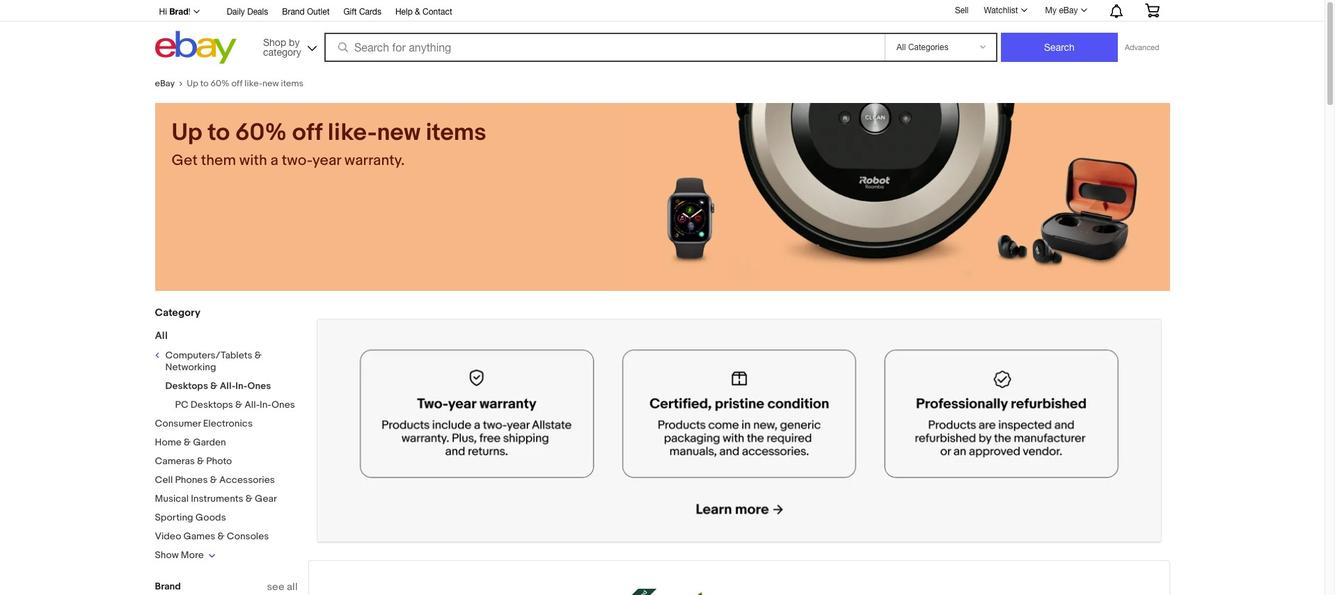Task type: locate. For each thing, give the bounding box(es) containing it.
off
[[231, 78, 242, 89], [292, 118, 322, 148]]

all- up electronics
[[244, 399, 260, 411]]

ebay
[[1059, 6, 1078, 15], [155, 78, 175, 89]]

consumer electronics link
[[155, 418, 253, 429]]

0 vertical spatial to
[[200, 78, 209, 89]]

1 vertical spatial desktops
[[191, 399, 233, 411]]

& right computers/tablets
[[255, 349, 262, 361]]

1 horizontal spatial all-
[[244, 399, 260, 411]]

1 horizontal spatial off
[[292, 118, 322, 148]]

desktops down networking
[[165, 380, 208, 392]]

0 vertical spatial 60%
[[211, 78, 229, 89]]

& up musical instruments & gear link at bottom left
[[210, 474, 217, 486]]

to right ebay link
[[200, 78, 209, 89]]

contact
[[423, 7, 452, 17]]

up for up to 60% off like-new items get them with a two-year warranty.
[[172, 118, 202, 148]]

advanced link
[[1118, 33, 1166, 61]]

all-
[[220, 380, 235, 392], [244, 399, 260, 411]]

in-
[[235, 380, 248, 392], [260, 399, 271, 411]]

off inside up to 60% off like-new items get them with a two-year warranty.
[[292, 118, 322, 148]]

all
[[155, 329, 168, 342]]

new for up to 60% off like-new items get them with a two-year warranty.
[[377, 118, 420, 148]]

games
[[183, 530, 215, 542]]

brand inside account navigation
[[282, 7, 305, 17]]

desktops & all-in-ones pc desktops & all-in-ones consumer electronics home & garden cameras & photo cell phones & accessories musical instruments & gear sporting goods video games & consoles
[[155, 380, 295, 542]]

show more button
[[155, 549, 216, 561]]

desktops
[[165, 380, 208, 392], [191, 399, 233, 411]]

none text field inside up to 60% off like-new items "main content"
[[317, 319, 1161, 542]]

electronics
[[203, 418, 253, 429]]

1 vertical spatial ebay
[[155, 78, 175, 89]]

in- up pc desktops & all-in-ones link
[[235, 380, 248, 392]]

category
[[155, 306, 200, 319]]

brand down show
[[155, 581, 181, 592]]

brand inside up to 60% off like-new items "main content"
[[155, 581, 181, 592]]

to for up to 60% off like-new items get them with a two-year warranty.
[[208, 118, 230, 148]]

60%
[[211, 78, 229, 89], [235, 118, 287, 148]]

1 horizontal spatial ebay
[[1059, 6, 1078, 15]]

off for up to 60% off like-new items get them with a two-year warranty.
[[292, 118, 322, 148]]

0 vertical spatial ebay
[[1059, 6, 1078, 15]]

1 vertical spatial like-
[[328, 118, 377, 148]]

0 vertical spatial off
[[231, 78, 242, 89]]

brand
[[282, 7, 305, 17], [155, 581, 181, 592]]

1 vertical spatial all-
[[244, 399, 260, 411]]

0 vertical spatial in-
[[235, 380, 248, 392]]

all- up pc desktops & all-in-ones link
[[220, 380, 235, 392]]

consoles
[[227, 530, 269, 542]]

new down category
[[262, 78, 279, 89]]

1 vertical spatial up
[[172, 118, 202, 148]]

ecoflow delta pro 3600wh power station generator certified refurbished, lfp image
[[618, 589, 757, 595]]

0 horizontal spatial ebay
[[155, 78, 175, 89]]

help & contact
[[395, 7, 452, 17]]

0 horizontal spatial in-
[[235, 380, 248, 392]]

0 vertical spatial up
[[187, 78, 198, 89]]

0 horizontal spatial all-
[[220, 380, 235, 392]]

60% up with
[[235, 118, 287, 148]]

off for up to 60% off like-new items
[[231, 78, 242, 89]]

& inside "help & contact" link
[[415, 7, 420, 17]]

1 vertical spatial new
[[377, 118, 420, 148]]

computers/tablets & networking link
[[154, 349, 262, 373]]

sell
[[955, 5, 969, 15]]

gift cards link
[[343, 5, 381, 20]]

60% inside up to 60% off like-new items get them with a two-year warranty.
[[235, 118, 287, 148]]

new
[[262, 78, 279, 89], [377, 118, 420, 148]]

see all button
[[267, 581, 298, 594]]

home
[[155, 436, 182, 448]]

0 vertical spatial desktops
[[165, 380, 208, 392]]

two-
[[282, 152, 312, 170]]

0 horizontal spatial new
[[262, 78, 279, 89]]

1 vertical spatial brand
[[155, 581, 181, 592]]

0 vertical spatial new
[[262, 78, 279, 89]]

None text field
[[317, 319, 1161, 542]]

certified refurbished image
[[317, 319, 1161, 541]]

0 vertical spatial like-
[[244, 78, 262, 89]]

60% right ebay link
[[211, 78, 229, 89]]

1 vertical spatial off
[[292, 118, 322, 148]]

like- down shop by category "dropdown button"
[[244, 78, 262, 89]]

0 vertical spatial items
[[281, 78, 304, 89]]

cards
[[359, 7, 381, 17]]

1 horizontal spatial new
[[377, 118, 420, 148]]

& right help
[[415, 7, 420, 17]]

60% for up to 60% off like-new items
[[211, 78, 229, 89]]

0 horizontal spatial items
[[281, 78, 304, 89]]

to for up to 60% off like-new items
[[200, 78, 209, 89]]

like-
[[244, 78, 262, 89], [328, 118, 377, 148]]

sporting
[[155, 512, 193, 523]]

gift cards
[[343, 7, 381, 17]]

desktops up consumer electronics link
[[191, 399, 233, 411]]

up
[[187, 78, 198, 89], [172, 118, 202, 148]]

with
[[239, 152, 267, 170]]

instruments
[[191, 493, 243, 505]]

0 horizontal spatial brand
[[155, 581, 181, 592]]

to inside up to 60% off like-new items get them with a two-year warranty.
[[208, 118, 230, 148]]

&
[[415, 7, 420, 17], [255, 349, 262, 361], [210, 380, 218, 392], [235, 399, 242, 411], [184, 436, 191, 448], [197, 455, 204, 467], [210, 474, 217, 486], [246, 493, 253, 505], [217, 530, 225, 542]]

items
[[281, 78, 304, 89], [426, 118, 486, 148]]

gift
[[343, 7, 357, 17]]

0 vertical spatial ones
[[248, 380, 271, 392]]

brand outlet
[[282, 7, 330, 17]]

shop
[[263, 37, 286, 48]]

up inside up to 60% off like-new items get them with a two-year warranty.
[[172, 118, 202, 148]]

brand for brand outlet
[[282, 7, 305, 17]]

1 horizontal spatial brand
[[282, 7, 305, 17]]

to
[[200, 78, 209, 89], [208, 118, 230, 148]]

0 vertical spatial brand
[[282, 7, 305, 17]]

video games & consoles link
[[155, 530, 269, 542]]

items inside up to 60% off like-new items get them with a two-year warranty.
[[426, 118, 486, 148]]

0 horizontal spatial like-
[[244, 78, 262, 89]]

0 horizontal spatial 60%
[[211, 78, 229, 89]]

1 horizontal spatial like-
[[328, 118, 377, 148]]

new inside up to 60% off like-new items get them with a two-year warranty.
[[377, 118, 420, 148]]

like- inside up to 60% off like-new items get them with a two-year warranty.
[[328, 118, 377, 148]]

video
[[155, 530, 181, 542]]

items for up to 60% off like-new items get them with a two-year warranty.
[[426, 118, 486, 148]]

more
[[181, 549, 204, 561]]

0 horizontal spatial off
[[231, 78, 242, 89]]

account navigation
[[151, 0, 1170, 22]]

1 vertical spatial ones
[[271, 399, 295, 411]]

None submit
[[1001, 33, 1118, 62]]

cell phones & accessories link
[[155, 474, 275, 486]]

1 vertical spatial 60%
[[235, 118, 287, 148]]

1 vertical spatial items
[[426, 118, 486, 148]]

musical instruments & gear link
[[155, 493, 277, 505]]

them
[[201, 152, 236, 170]]

garden
[[193, 436, 226, 448]]

shop by category banner
[[151, 0, 1170, 68]]

to up them
[[208, 118, 230, 148]]

hi brad !
[[159, 6, 190, 17]]

by
[[289, 37, 300, 48]]

new up warranty.
[[377, 118, 420, 148]]

pc
[[175, 399, 188, 411]]

like- up warranty.
[[328, 118, 377, 148]]

1 vertical spatial to
[[208, 118, 230, 148]]

up for up to 60% off like-new items
[[187, 78, 198, 89]]

& up electronics
[[235, 399, 242, 411]]

items for up to 60% off like-new items
[[281, 78, 304, 89]]

cameras
[[155, 455, 195, 467]]

1 horizontal spatial 60%
[[235, 118, 287, 148]]

up to 60% off like-new items get them with a two-year warranty.
[[172, 118, 486, 170]]

& inside computers/tablets & networking
[[255, 349, 262, 361]]

in- down computers/tablets & networking
[[260, 399, 271, 411]]

1 vertical spatial in-
[[260, 399, 271, 411]]

gear
[[255, 493, 277, 505]]

1 horizontal spatial items
[[426, 118, 486, 148]]

& down computers/tablets & networking
[[210, 380, 218, 392]]

ones
[[248, 380, 271, 392], [271, 399, 295, 411]]

brand left outlet in the top of the page
[[282, 7, 305, 17]]

help
[[395, 7, 413, 17]]

cameras & photo link
[[155, 455, 232, 467]]

& left photo
[[197, 455, 204, 467]]



Task type: describe. For each thing, give the bounding box(es) containing it.
0 vertical spatial all-
[[220, 380, 235, 392]]

a
[[271, 152, 278, 170]]

all
[[287, 581, 298, 594]]

see all
[[267, 581, 298, 594]]

computers/tablets
[[165, 349, 252, 361]]

see
[[267, 581, 284, 594]]

photo
[[206, 455, 232, 467]]

& right home
[[184, 436, 191, 448]]

computers/tablets & networking
[[165, 349, 262, 373]]

brand for brand
[[155, 581, 181, 592]]

sell link
[[949, 5, 975, 15]]

& down goods in the left of the page
[[217, 530, 225, 542]]

watchlist link
[[976, 2, 1033, 19]]

my ebay
[[1045, 6, 1078, 15]]

1 horizontal spatial in-
[[260, 399, 271, 411]]

home & garden link
[[155, 436, 226, 448]]

& left gear
[[246, 493, 253, 505]]

goods
[[195, 512, 226, 523]]

accessories
[[219, 474, 275, 486]]

none submit inside shop by category banner
[[1001, 33, 1118, 62]]

Search for anything text field
[[326, 34, 882, 61]]

like- for up to 60% off like-new items get them with a two-year warranty.
[[328, 118, 377, 148]]

sporting goods link
[[155, 512, 226, 523]]

bose smart soundbar 900 home theater, certified refurbished image
[[1086, 589, 1191, 595]]

cell
[[155, 474, 173, 486]]

shop by category button
[[257, 31, 319, 61]]

year
[[312, 152, 341, 170]]

get
[[172, 152, 198, 170]]

daily
[[227, 7, 245, 17]]

help & contact link
[[395, 5, 452, 20]]

brand outlet link
[[282, 5, 330, 20]]

phones
[[175, 474, 208, 486]]

60% for up to 60% off like-new items get them with a two-year warranty.
[[235, 118, 287, 148]]

consumer
[[155, 418, 201, 429]]

!
[[188, 7, 190, 17]]

ebay link
[[155, 78, 187, 89]]

deals
[[247, 7, 268, 17]]

warranty.
[[344, 152, 405, 170]]

advanced
[[1125, 43, 1159, 52]]

like- for up to 60% off like-new items
[[244, 78, 262, 89]]

my ebay link
[[1038, 2, 1093, 19]]

pc desktops & all-in-ones link
[[175, 399, 295, 411]]

up to 60% off like-new items main content
[[144, 68, 1208, 595]]

all link
[[155, 329, 168, 342]]

ebay inside up to 60% off like-new items "main content"
[[155, 78, 175, 89]]

category
[[263, 46, 301, 57]]

networking
[[165, 361, 216, 373]]

show
[[155, 549, 179, 561]]

musical
[[155, 493, 189, 505]]

hi
[[159, 7, 167, 17]]

daily deals
[[227, 7, 268, 17]]

my
[[1045, 6, 1057, 15]]

ebay inside account navigation
[[1059, 6, 1078, 15]]

outlet
[[307, 7, 330, 17]]

up to 60% off like-new items
[[187, 78, 304, 89]]

watchlist
[[984, 6, 1018, 15]]

your shopping cart image
[[1144, 3, 1160, 17]]

shop by category
[[263, 37, 301, 57]]

daily deals link
[[227, 5, 268, 20]]

brad
[[169, 6, 188, 17]]

new for up to 60% off like-new items
[[262, 78, 279, 89]]

show more
[[155, 549, 204, 561]]



Task type: vqa. For each thing, say whether or not it's contained in the screenshot.
price at the top of page
no



